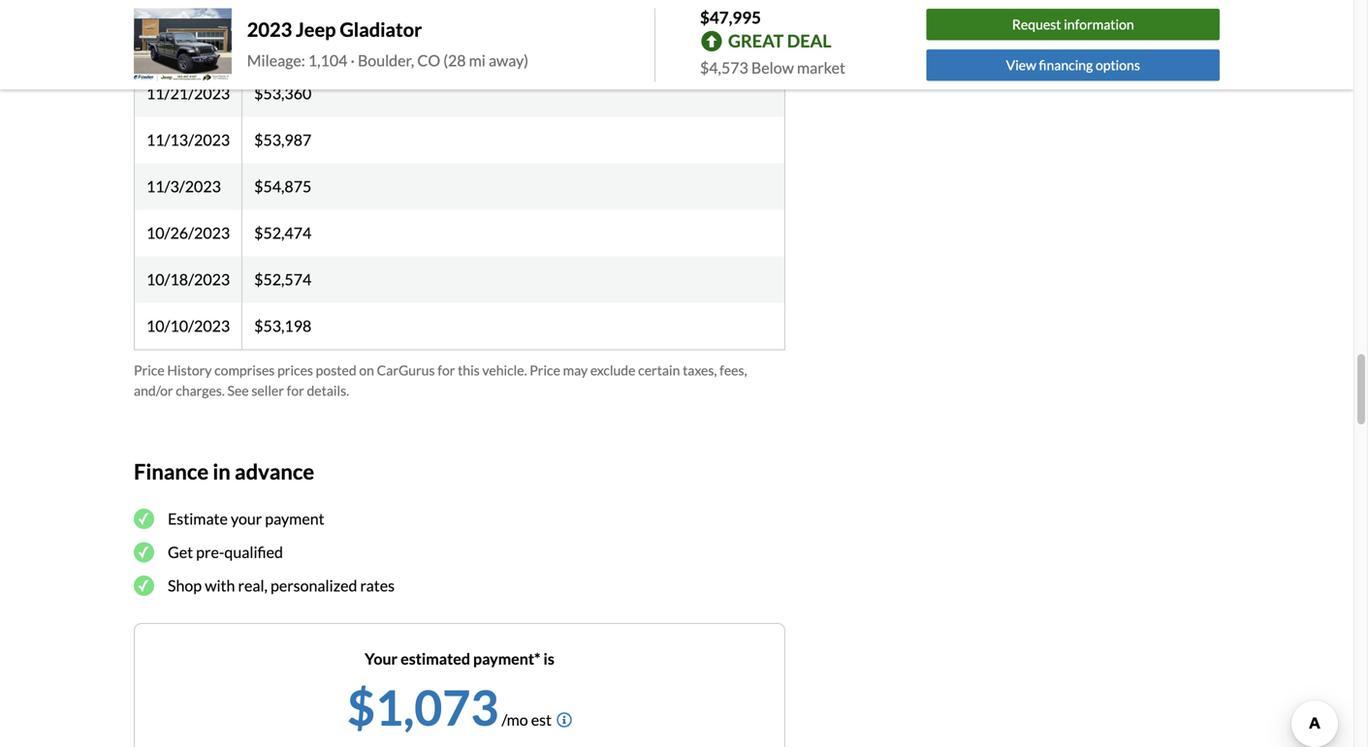 Task type: vqa. For each thing, say whether or not it's contained in the screenshot.
$52,574
yes



Task type: describe. For each thing, give the bounding box(es) containing it.
$4,573 below market
[[700, 58, 846, 77]]

away)
[[489, 51, 529, 70]]

10/18/2023
[[146, 270, 230, 289]]

finance
[[134, 459, 209, 484]]

history
[[167, 362, 212, 379]]

options
[[1096, 57, 1141, 73]]

view financing options button
[[927, 49, 1220, 81]]

pre-
[[196, 543, 224, 562]]

cargurus
[[377, 362, 435, 379]]

est
[[531, 711, 552, 730]]

$1,073 /mo est
[[347, 679, 552, 737]]

co
[[417, 51, 440, 70]]

exclude
[[591, 362, 636, 379]]

get pre-qualified
[[168, 543, 283, 562]]

11/13/2023
[[146, 130, 230, 149]]

$4,573
[[700, 58, 749, 77]]

info circle image
[[557, 713, 572, 729]]

vehicle.
[[482, 362, 527, 379]]

estimate your payment
[[168, 510, 324, 529]]

1,104
[[308, 51, 348, 70]]

payment*
[[473, 650, 541, 669]]

mileage:
[[247, 51, 305, 70]]

request
[[1012, 16, 1062, 33]]

is
[[544, 650, 555, 669]]

comprises
[[214, 362, 275, 379]]

$53,360
[[254, 84, 312, 103]]

request information
[[1012, 16, 1134, 33]]

2023 jeep gladiator image
[[134, 8, 232, 82]]

request information button
[[927, 9, 1220, 40]]

$47,995
[[700, 7, 761, 27]]

(28
[[443, 51, 466, 70]]

mi
[[469, 51, 486, 70]]

and/or
[[134, 382, 173, 399]]

finance in advance
[[134, 459, 314, 484]]

gladiator
[[340, 18, 422, 41]]

qualified
[[224, 543, 283, 562]]

financing
[[1039, 57, 1093, 73]]

seller
[[252, 382, 284, 399]]

get
[[168, 543, 193, 562]]

price history comprises prices posted on cargurus for this vehicle.
[[134, 362, 527, 379]]

see
[[227, 382, 249, 399]]

boulder,
[[358, 51, 414, 70]]

for inside "price may exclude certain taxes, fees, and/or charges. see seller for details."
[[287, 382, 304, 399]]

below
[[752, 58, 794, 77]]

rates
[[360, 577, 395, 596]]

your
[[365, 650, 398, 669]]



Task type: locate. For each thing, give the bounding box(es) containing it.
charges.
[[176, 382, 225, 399]]

1 horizontal spatial price
[[530, 362, 561, 379]]

view financing options
[[1006, 57, 1141, 73]]

$52,574
[[254, 270, 312, 289]]

·
[[351, 51, 355, 70]]

great deal
[[728, 30, 832, 52]]

10/10/2023
[[146, 316, 230, 335]]

taxes,
[[683, 362, 717, 379]]

11/21/2023
[[146, 84, 230, 103]]

this
[[458, 362, 480, 379]]

11/27/2023
[[146, 37, 230, 56]]

market
[[797, 58, 846, 77]]

estimated
[[401, 650, 470, 669]]

$53,198
[[254, 316, 312, 335]]

deal
[[787, 30, 832, 52]]

payment
[[265, 510, 324, 529]]

11/3/2023
[[146, 177, 221, 196]]

$53,987
[[254, 130, 312, 149]]

your
[[231, 510, 262, 529]]

for down prices
[[287, 382, 304, 399]]

personalized
[[271, 577, 357, 596]]

0 vertical spatial for
[[438, 362, 455, 379]]

/mo
[[502, 711, 528, 730]]

0 horizontal spatial for
[[287, 382, 304, 399]]

information
[[1064, 16, 1134, 33]]

real,
[[238, 577, 268, 596]]

price for may
[[530, 362, 561, 379]]

price
[[134, 362, 165, 379], [530, 362, 561, 379]]

price for history
[[134, 362, 165, 379]]

2 price from the left
[[530, 362, 561, 379]]

2023
[[247, 18, 292, 41]]

2023 jeep gladiator mileage: 1,104 · boulder, co (28 mi away)
[[247, 18, 529, 70]]

$54,875
[[254, 177, 312, 196]]

price may exclude certain taxes, fees, and/or charges. see seller for details.
[[134, 362, 747, 399]]

shop with real, personalized rates
[[168, 577, 395, 596]]

advance
[[235, 459, 314, 484]]

great
[[728, 30, 784, 52]]

posted
[[316, 362, 357, 379]]

price left may
[[530, 362, 561, 379]]

prices
[[277, 362, 313, 379]]

certain
[[638, 362, 680, 379]]

for left this at the left of page
[[438, 362, 455, 379]]

shop
[[168, 577, 202, 596]]

price inside "price may exclude certain taxes, fees, and/or charges. see seller for details."
[[530, 362, 561, 379]]

for
[[438, 362, 455, 379], [287, 382, 304, 399]]

$1,073
[[347, 679, 499, 737]]

$52,474
[[254, 223, 312, 242]]

details.
[[307, 382, 349, 399]]

view
[[1006, 57, 1037, 73]]

with
[[205, 577, 235, 596]]

price up and/or
[[134, 362, 165, 379]]

$53,260
[[254, 37, 312, 56]]

1 vertical spatial for
[[287, 382, 304, 399]]

jeep
[[296, 18, 336, 41]]

your estimated payment* is
[[365, 650, 555, 669]]

on
[[359, 362, 374, 379]]

estimate
[[168, 510, 228, 529]]

in
[[213, 459, 231, 484]]

1 price from the left
[[134, 362, 165, 379]]

1 horizontal spatial for
[[438, 362, 455, 379]]

10/26/2023
[[146, 223, 230, 242]]

may
[[563, 362, 588, 379]]

0 horizontal spatial price
[[134, 362, 165, 379]]

fees,
[[720, 362, 747, 379]]



